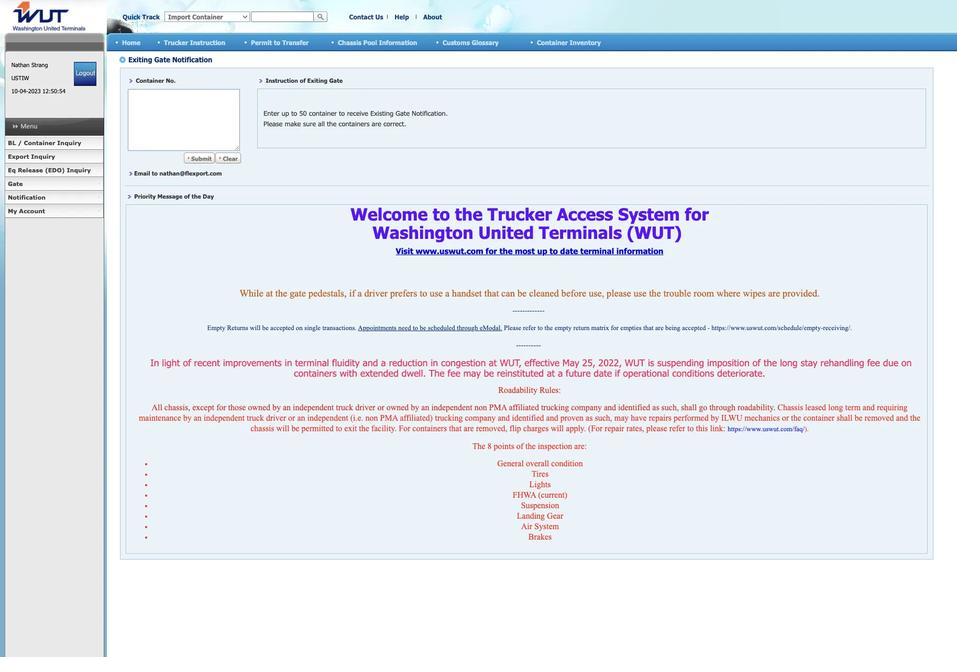 Task type: locate. For each thing, give the bounding box(es) containing it.
gate link
[[5, 177, 104, 191]]

account
[[19, 208, 45, 214]]

information
[[379, 39, 417, 46]]

strang
[[31, 61, 48, 68]]

inquiry right (edo)
[[67, 167, 91, 173]]

0 vertical spatial inquiry
[[57, 139, 81, 146]]

2023
[[28, 88, 41, 94]]

1 vertical spatial inquiry
[[31, 153, 55, 160]]

transfer
[[282, 39, 309, 46]]

inventory
[[570, 39, 601, 46]]

export inquiry
[[8, 153, 55, 160]]

(edo)
[[45, 167, 65, 173]]

gate
[[8, 180, 23, 187]]

release
[[18, 167, 43, 173]]

export inquiry link
[[5, 150, 104, 163]]

ustiw
[[11, 74, 29, 81]]

inquiry for (edo)
[[67, 167, 91, 173]]

1 horizontal spatial container
[[537, 39, 568, 46]]

about link
[[423, 13, 442, 20]]

10-
[[11, 88, 20, 94]]

home
[[122, 39, 141, 46]]

container
[[537, 39, 568, 46], [24, 139, 55, 146]]

contact us
[[349, 13, 383, 20]]

inquiry up export inquiry link
[[57, 139, 81, 146]]

None text field
[[251, 12, 314, 22]]

1 vertical spatial container
[[24, 139, 55, 146]]

my account link
[[5, 204, 104, 218]]

help link
[[395, 13, 409, 20]]

nathan
[[11, 61, 30, 68]]

help
[[395, 13, 409, 20]]

0 vertical spatial container
[[537, 39, 568, 46]]

container up export inquiry
[[24, 139, 55, 146]]

us
[[375, 13, 383, 20]]

quick
[[123, 13, 140, 20]]

0 horizontal spatial container
[[24, 139, 55, 146]]

eq
[[8, 167, 16, 173]]

container left inventory
[[537, 39, 568, 46]]

chassis
[[338, 39, 362, 46]]

customs
[[443, 39, 470, 46]]

inquiry down bl / container inquiry
[[31, 153, 55, 160]]

my
[[8, 208, 17, 214]]

2 vertical spatial inquiry
[[67, 167, 91, 173]]

10-04-2023 12:50:54
[[11, 88, 65, 94]]

inquiry
[[57, 139, 81, 146], [31, 153, 55, 160], [67, 167, 91, 173]]



Task type: vqa. For each thing, say whether or not it's contained in the screenshot.
16- at top
no



Task type: describe. For each thing, give the bounding box(es) containing it.
notification
[[8, 194, 46, 201]]

contact us link
[[349, 13, 383, 20]]

contact
[[349, 13, 374, 20]]

bl / container inquiry
[[8, 139, 81, 146]]

instruction
[[190, 39, 225, 46]]

/
[[18, 139, 22, 146]]

export
[[8, 153, 29, 160]]

eq release (edo) inquiry link
[[5, 163, 104, 177]]

04-
[[20, 88, 28, 94]]

quick track
[[123, 13, 160, 20]]

glossary
[[472, 39, 499, 46]]

bl
[[8, 139, 16, 146]]

about
[[423, 13, 442, 20]]

trucker instruction
[[164, 39, 225, 46]]

to
[[274, 39, 280, 46]]

nathan strang
[[11, 61, 48, 68]]

customs glossary
[[443, 39, 499, 46]]

track
[[142, 13, 160, 20]]

trucker
[[164, 39, 188, 46]]

permit to transfer
[[251, 39, 309, 46]]

chassis pool information
[[338, 39, 417, 46]]

permit
[[251, 39, 272, 46]]

inquiry for container
[[57, 139, 81, 146]]

container inventory
[[537, 39, 601, 46]]

pool
[[363, 39, 377, 46]]

eq release (edo) inquiry
[[8, 167, 91, 173]]

notification link
[[5, 191, 104, 204]]

12:50:54
[[42, 88, 65, 94]]

my account
[[8, 208, 45, 214]]

bl / container inquiry link
[[5, 136, 104, 150]]

login image
[[74, 62, 97, 86]]



